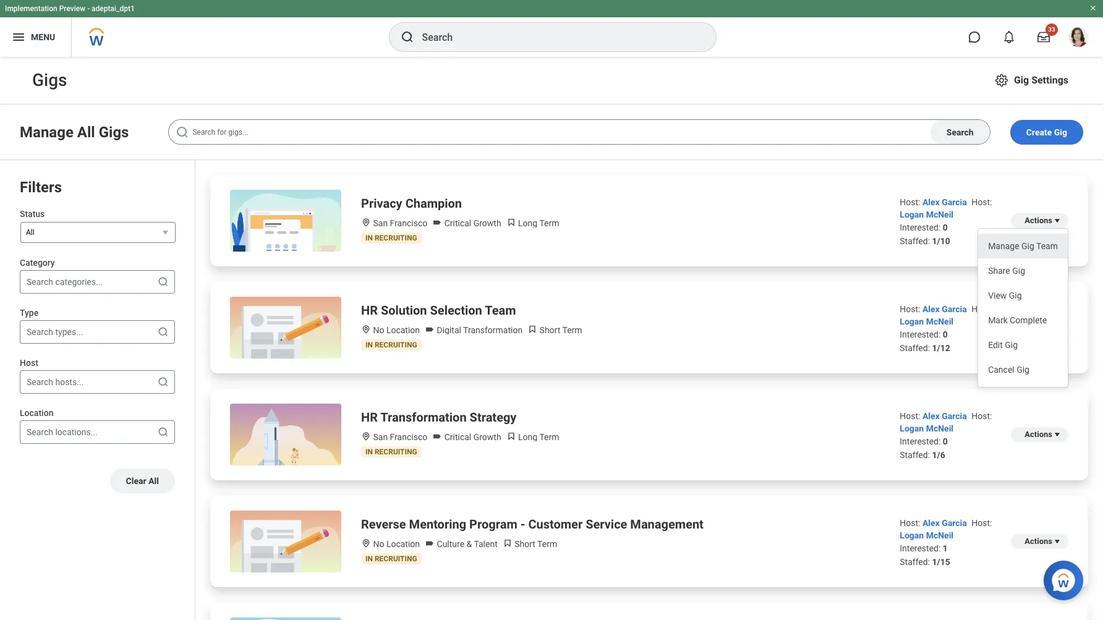 Task type: vqa. For each thing, say whether or not it's contained in the screenshot.


Task type: describe. For each thing, give the bounding box(es) containing it.
interested: for strategy
[[900, 437, 941, 447]]

talent
[[474, 540, 498, 549]]

actions button
[[1012, 213, 1069, 228]]

logan for program
[[900, 531, 924, 541]]

mcneil for strategy
[[927, 424, 954, 434]]

view gig
[[989, 291, 1023, 301]]

edit
[[989, 340, 1003, 350]]

recruiting for transformation
[[375, 448, 417, 457]]

no location for mentoring
[[371, 540, 420, 549]]

1/10
[[933, 236, 951, 246]]

cancel gig
[[989, 365, 1030, 375]]

long for privacy champion
[[519, 218, 538, 228]]

privacy
[[361, 196, 403, 211]]

implementation preview -   adeptai_dpt1
[[5, 4, 135, 13]]

adeptai_dpt1
[[92, 4, 135, 13]]

logan mcneil button for strategy
[[900, 424, 954, 434]]

search image for type
[[157, 326, 170, 338]]

term for selection
[[563, 325, 583, 335]]

location for hr
[[387, 325, 420, 335]]

term for program
[[538, 540, 558, 549]]

caret down image
[[1053, 216, 1063, 226]]

garcia inside host: alex garcia host: logan mcneil interested: 0 staffed: 1/10
[[942, 197, 968, 207]]

no location for solution
[[371, 325, 420, 335]]

status element for mentoring
[[366, 555, 417, 564]]

0 inside host: alex garcia host: logan mcneil interested: 0 staffed: 1/10
[[943, 223, 948, 233]]

gig for manage
[[1022, 241, 1035, 251]]

inbox large image
[[1038, 31, 1051, 43]]

selection
[[430, 303, 482, 318]]

preview
[[59, 4, 85, 13]]

gig for create
[[1055, 127, 1068, 137]]

mark complete
[[989, 316, 1048, 325]]

type
[[20, 308, 38, 318]]

transformation for digital
[[463, 325, 523, 335]]

long for hr transformation strategy
[[519, 432, 538, 442]]

notifications large image
[[1004, 31, 1016, 43]]

san for privacy
[[373, 218, 388, 228]]

san francisco for champion
[[371, 218, 428, 228]]

garcia for program
[[942, 518, 968, 528]]

location for reverse
[[387, 540, 420, 549]]

0 for strategy
[[943, 437, 948, 447]]

mentoring
[[409, 517, 467, 532]]

short for team
[[540, 325, 561, 335]]

0 vertical spatial team
[[1037, 241, 1059, 251]]

media mylearning image for strategy
[[506, 432, 516, 442]]

san for hr
[[373, 432, 388, 442]]

actions
[[1025, 216, 1053, 225]]

share gig
[[989, 266, 1026, 276]]

create gig button
[[1011, 120, 1084, 144]]

create
[[1027, 127, 1053, 137]]

tag image
[[425, 539, 435, 549]]

logan inside host: alex garcia host: logan mcneil interested: 0 staffed: 1/10
[[900, 210, 924, 220]]

0 for selection
[[943, 330, 948, 340]]

list containing privacy champion
[[196, 160, 1104, 621]]

logan mcneil button for selection
[[900, 317, 954, 327]]

hr for hr solution selection team
[[361, 303, 378, 318]]

short term for -
[[513, 540, 558, 549]]

staffed: inside host: alex garcia host: logan mcneil interested: 0 staffed: 1/10
[[900, 236, 931, 246]]

gig for cancel
[[1017, 365, 1030, 375]]

francisco for transformation
[[390, 432, 428, 442]]

media mylearning image for hr solution selection team
[[528, 325, 538, 335]]

Search text field
[[169, 119, 991, 145]]

mcneil for selection
[[927, 317, 954, 327]]

- inside implementation preview -   adeptai_dpt1 'banner'
[[87, 4, 90, 13]]

host: alex garcia host: logan mcneil interested: 0 staffed: 1/6
[[900, 411, 993, 460]]

search image for category
[[157, 276, 170, 288]]

san francisco for transformation
[[371, 432, 428, 442]]

alex garcia button for program
[[923, 518, 970, 528]]

location image for reverse mentoring program - customer service management
[[361, 539, 371, 549]]

location image for hr solution selection team
[[361, 325, 371, 335]]

alex inside host: alex garcia host: logan mcneil interested: 0 staffed: 1/10
[[923, 197, 940, 207]]

clear all button
[[110, 469, 175, 494]]

long term for privacy champion
[[516, 218, 560, 228]]

mark
[[989, 316, 1008, 325]]

search image for host
[[157, 376, 170, 389]]

growth for transformation
[[474, 432, 502, 442]]

location image for privacy champion
[[361, 218, 371, 228]]

no for hr
[[373, 325, 384, 335]]

clear all
[[126, 476, 159, 486]]

hr transformation strategy
[[361, 410, 517, 425]]

implementation
[[5, 4, 57, 13]]

interested: for selection
[[900, 330, 941, 340]]

status element for solution
[[366, 341, 417, 350]]

service
[[586, 517, 628, 532]]

manage gig team
[[989, 241, 1059, 251]]

critical for transformation
[[445, 432, 472, 442]]

privacy champion link
[[361, 195, 462, 212]]

alex for selection
[[923, 304, 940, 314]]

create gig
[[1027, 127, 1068, 137]]

logan for strategy
[[900, 424, 924, 434]]

host: alex garcia host: logan mcneil interested: 0 staffed: 1/10
[[900, 197, 993, 246]]

manage all gigs
[[20, 123, 129, 141]]

gigs
[[99, 123, 129, 141]]

critical growth for transformation
[[443, 432, 502, 442]]

critical for champion
[[445, 218, 472, 228]]

media mylearning image for program
[[503, 539, 513, 549]]

&
[[467, 540, 472, 549]]

long term for hr transformation strategy
[[516, 432, 560, 442]]

in recruiting for solution
[[366, 341, 417, 350]]

category
[[20, 258, 55, 268]]

in for reverse mentoring program - customer service management
[[366, 555, 373, 564]]

- inside reverse mentoring program - customer service management 'link'
[[521, 517, 526, 532]]

share
[[989, 266, 1011, 276]]

media mylearning image for privacy champion
[[506, 218, 516, 228]]



Task type: locate. For each thing, give the bounding box(es) containing it.
0 horizontal spatial team
[[485, 303, 516, 318]]

1 horizontal spatial -
[[521, 517, 526, 532]]

0 vertical spatial san francisco
[[371, 218, 428, 228]]

0 vertical spatial no location
[[371, 325, 420, 335]]

growth for champion
[[474, 218, 502, 228]]

1 vertical spatial -
[[521, 517, 526, 532]]

1 in from the top
[[366, 234, 373, 243]]

filters
[[20, 179, 62, 196]]

recruiting down solution
[[375, 341, 417, 350]]

tag image down 'champion'
[[433, 218, 443, 228]]

3 staffed: from the top
[[900, 450, 931, 460]]

champion
[[406, 196, 462, 211]]

1 garcia from the top
[[942, 197, 968, 207]]

interested: up 1/15
[[900, 544, 941, 554]]

logan inside host: alex garcia host: logan mcneil interested: 1 staffed: 1/15
[[900, 531, 924, 541]]

0 vertical spatial location image
[[361, 218, 371, 228]]

1 san francisco from the top
[[371, 218, 428, 228]]

gig for share
[[1013, 266, 1026, 276]]

3 mcneil from the top
[[927, 424, 954, 434]]

1 alex garcia button from the top
[[923, 197, 970, 207]]

0 vertical spatial no
[[373, 325, 384, 335]]

status element for transformation
[[366, 448, 417, 457]]

alex garcia button up 1/6
[[923, 411, 970, 421]]

0 vertical spatial critical growth
[[443, 218, 502, 228]]

status element down reverse
[[366, 555, 417, 564]]

2 in from the top
[[366, 341, 373, 350]]

privacy champion
[[361, 196, 462, 211]]

2 garcia from the top
[[942, 304, 968, 314]]

2 staffed: from the top
[[900, 343, 931, 353]]

2 critical growth from the top
[[443, 432, 502, 442]]

alex garcia button for selection
[[923, 304, 970, 314]]

2 status element from the top
[[366, 341, 417, 350]]

3 interested: from the top
[[900, 437, 941, 447]]

close environment banner image
[[1090, 4, 1098, 12]]

staffed: inside 'host: alex garcia host: logan mcneil interested: 0 staffed: 1/12'
[[900, 343, 931, 353]]

0 horizontal spatial media mylearning image
[[506, 218, 516, 228]]

short
[[540, 325, 561, 335], [515, 540, 536, 549]]

-
[[87, 4, 90, 13], [521, 517, 526, 532]]

1 interested: from the top
[[900, 223, 941, 233]]

san
[[373, 218, 388, 228], [373, 432, 388, 442]]

search image
[[157, 426, 170, 439]]

2 0 from the top
[[943, 330, 948, 340]]

garcia inside host: alex garcia host: logan mcneil interested: 0 staffed: 1/6
[[942, 411, 968, 421]]

alex up 1/15
[[923, 518, 940, 528]]

1 vertical spatial long term
[[516, 432, 560, 442]]

long
[[519, 218, 538, 228], [519, 432, 538, 442]]

logan mcneil button up 1/6
[[900, 424, 954, 434]]

4 status element from the top
[[366, 555, 417, 564]]

1 no from the top
[[373, 325, 384, 335]]

culture
[[437, 540, 465, 549]]

status element down location icon
[[366, 448, 417, 457]]

3 in from the top
[[366, 448, 373, 457]]

alex up 1/6
[[923, 411, 940, 421]]

staffed: left 1/10
[[900, 236, 931, 246]]

1 growth from the top
[[474, 218, 502, 228]]

no for reverse
[[373, 540, 384, 549]]

implementation preview -   adeptai_dpt1 banner
[[0, 0, 1104, 57]]

status element for champion
[[366, 234, 417, 243]]

1 long term from the top
[[516, 218, 560, 228]]

tag image for transformation
[[433, 432, 443, 442]]

alex garcia button up 1/10
[[923, 197, 970, 207]]

interested: inside 'host: alex garcia host: logan mcneil interested: 0 staffed: 1/12'
[[900, 330, 941, 340]]

hr solution selection team link
[[361, 302, 516, 319]]

hr transformation strategy link
[[361, 409, 517, 426]]

mcneil inside host: alex garcia host: logan mcneil interested: 0 staffed: 1/6
[[927, 424, 954, 434]]

0 vertical spatial long term
[[516, 218, 560, 228]]

2 long term from the top
[[516, 432, 560, 442]]

alex garcia button up 1
[[923, 518, 970, 528]]

4 staffed: from the top
[[900, 557, 931, 567]]

staffed: for program
[[900, 557, 931, 567]]

0 up 1/12
[[943, 330, 948, 340]]

in for hr transformation strategy
[[366, 448, 373, 457]]

1 horizontal spatial manage
[[989, 241, 1020, 251]]

1 vertical spatial short
[[515, 540, 536, 549]]

recruiting for solution
[[375, 341, 417, 350]]

1 horizontal spatial short
[[540, 325, 561, 335]]

san francisco down privacy champion link
[[371, 218, 428, 228]]

short term
[[538, 325, 583, 335], [513, 540, 558, 549]]

view
[[989, 291, 1008, 301]]

2 location image from the top
[[361, 325, 371, 335]]

1 vertical spatial san
[[373, 432, 388, 442]]

gig right view
[[1010, 291, 1023, 301]]

hr inside "hr transformation strategy" link
[[361, 410, 378, 425]]

1 in recruiting from the top
[[366, 234, 417, 243]]

1 vertical spatial manage
[[989, 241, 1020, 251]]

host: alex garcia host: logan mcneil interested: 0 staffed: 1/12
[[900, 304, 993, 353]]

location left tag image
[[387, 540, 420, 549]]

mcneil up 1/10
[[927, 210, 954, 220]]

0 vertical spatial hr
[[361, 303, 378, 318]]

garcia inside 'host: alex garcia host: logan mcneil interested: 0 staffed: 1/12'
[[942, 304, 968, 314]]

alex garcia button for strategy
[[923, 411, 970, 421]]

critical growth
[[443, 218, 502, 228], [443, 432, 502, 442]]

0 horizontal spatial -
[[87, 4, 90, 13]]

alex garcia button up 1/12
[[923, 304, 970, 314]]

team down actions dropdown button
[[1037, 241, 1059, 251]]

1 horizontal spatial all
[[149, 476, 159, 486]]

0 vertical spatial short
[[540, 325, 561, 335]]

profile logan mcneil element
[[1062, 24, 1096, 51]]

0
[[943, 223, 948, 233], [943, 330, 948, 340], [943, 437, 948, 447]]

solution
[[381, 303, 427, 318]]

management
[[631, 517, 704, 532]]

mcneil up 1/6
[[927, 424, 954, 434]]

no down solution
[[373, 325, 384, 335]]

mcneil up 1/12
[[927, 317, 954, 327]]

san right location icon
[[373, 432, 388, 442]]

media mylearning image down the strategy
[[506, 432, 516, 442]]

mcneil inside host: alex garcia host: logan mcneil interested: 0 staffed: 1/10
[[927, 210, 954, 220]]

2 in recruiting from the top
[[366, 341, 417, 350]]

in recruiting for champion
[[366, 234, 417, 243]]

gig right edit
[[1006, 340, 1018, 350]]

mcneil
[[927, 210, 954, 220], [927, 317, 954, 327], [927, 424, 954, 434], [927, 531, 954, 541]]

hr inside the 'hr solution selection team' link
[[361, 303, 378, 318]]

transformation for hr
[[381, 410, 467, 425]]

4 garcia from the top
[[942, 518, 968, 528]]

1 staffed: from the top
[[900, 236, 931, 246]]

1 location image from the top
[[361, 218, 371, 228]]

in recruiting
[[366, 234, 417, 243], [366, 341, 417, 350], [366, 448, 417, 457], [366, 555, 417, 564]]

0 vertical spatial all
[[77, 123, 95, 141]]

interested: up 1/12
[[900, 330, 941, 340]]

1 critical growth from the top
[[443, 218, 502, 228]]

critical down hr transformation strategy
[[445, 432, 472, 442]]

san down privacy
[[373, 218, 388, 228]]

team up the digital transformation
[[485, 303, 516, 318]]

0 vertical spatial transformation
[[463, 325, 523, 335]]

mcneil inside 'host: alex garcia host: logan mcneil interested: 0 staffed: 1/12'
[[927, 317, 954, 327]]

critical growth down 'champion'
[[443, 218, 502, 228]]

1 vertical spatial hr
[[361, 410, 378, 425]]

all for clear
[[149, 476, 159, 486]]

status
[[20, 209, 45, 219]]

tag image for solution
[[425, 325, 435, 335]]

garcia up 1
[[942, 518, 968, 528]]

1 status element from the top
[[366, 234, 417, 243]]

0 vertical spatial tag image
[[433, 218, 443, 228]]

1/6
[[933, 450, 946, 460]]

0 up 1/10
[[943, 223, 948, 233]]

3 recruiting from the top
[[375, 448, 417, 457]]

hr
[[361, 303, 378, 318], [361, 410, 378, 425]]

4 logan mcneil button from the top
[[900, 531, 954, 541]]

logan
[[900, 210, 924, 220], [900, 317, 924, 327], [900, 424, 924, 434], [900, 531, 924, 541]]

0 vertical spatial san
[[373, 218, 388, 228]]

1 san from the top
[[373, 218, 388, 228]]

garcia up 1/12
[[942, 304, 968, 314]]

logan mcneil button up 1/10
[[900, 210, 954, 220]]

staffed: left 1/6
[[900, 450, 931, 460]]

interested: inside host: alex garcia host: logan mcneil interested: 1 staffed: 1/15
[[900, 544, 941, 554]]

gig down the actions
[[1022, 241, 1035, 251]]

recruiting
[[375, 234, 417, 243], [375, 341, 417, 350], [375, 448, 417, 457], [375, 555, 417, 564]]

in
[[366, 234, 373, 243], [366, 341, 373, 350], [366, 448, 373, 457], [366, 555, 373, 564]]

reverse
[[361, 517, 406, 532]]

alex garcia button
[[923, 197, 970, 207], [923, 304, 970, 314], [923, 411, 970, 421], [923, 518, 970, 528]]

media mylearning image
[[506, 432, 516, 442], [503, 539, 513, 549]]

logan mcneil button up 1
[[900, 531, 954, 541]]

san francisco down hr transformation strategy
[[371, 432, 428, 442]]

1/15
[[933, 557, 951, 567]]

staffed: left 1/15
[[900, 557, 931, 567]]

interested: up 1/6
[[900, 437, 941, 447]]

1 vertical spatial media mylearning image
[[528, 325, 538, 335]]

status element down privacy
[[366, 234, 417, 243]]

staffed: for strategy
[[900, 450, 931, 460]]

4 logan from the top
[[900, 531, 924, 541]]

alex
[[923, 197, 940, 207], [923, 304, 940, 314], [923, 411, 940, 421], [923, 518, 940, 528]]

interested: up 1/10
[[900, 223, 941, 233]]

term for strategy
[[540, 432, 560, 442]]

0 vertical spatial francisco
[[390, 218, 428, 228]]

2 vertical spatial 0
[[943, 437, 948, 447]]

team
[[1037, 241, 1059, 251], [485, 303, 516, 318]]

all left gigs at the left top of page
[[77, 123, 95, 141]]

1 vertical spatial no location
[[371, 540, 420, 549]]

logan mcneil button up 1/12
[[900, 317, 954, 327]]

0 vertical spatial 0
[[943, 223, 948, 233]]

critical down 'champion'
[[445, 218, 472, 228]]

1 vertical spatial location
[[20, 408, 53, 418]]

3 garcia from the top
[[942, 411, 968, 421]]

interested:
[[900, 223, 941, 233], [900, 330, 941, 340], [900, 437, 941, 447], [900, 544, 941, 554]]

0 vertical spatial -
[[87, 4, 90, 13]]

2 recruiting from the top
[[375, 341, 417, 350]]

alex for program
[[923, 518, 940, 528]]

alex up 1/12
[[923, 304, 940, 314]]

status element down solution
[[366, 341, 417, 350]]

tag image for champion
[[433, 218, 443, 228]]

1 hr from the top
[[361, 303, 378, 318]]

long term
[[516, 218, 560, 228], [516, 432, 560, 442]]

program
[[470, 517, 518, 532]]

logan mcneil button
[[900, 210, 954, 220], [900, 317, 954, 327], [900, 424, 954, 434], [900, 531, 954, 541]]

3 status element from the top
[[366, 448, 417, 457]]

reverse mentoring program - customer service management
[[361, 517, 704, 532]]

manage for manage all gigs
[[20, 123, 74, 141]]

team inside the 'hr solution selection team' link
[[485, 303, 516, 318]]

location
[[387, 325, 420, 335], [20, 408, 53, 418], [387, 540, 420, 549]]

recruiting for champion
[[375, 234, 417, 243]]

staffed: inside host: alex garcia host: logan mcneil interested: 1 staffed: 1/15
[[900, 557, 931, 567]]

interested: inside host: alex garcia host: logan mcneil interested: 0 staffed: 1/6
[[900, 437, 941, 447]]

3 location image from the top
[[361, 539, 371, 549]]

0 horizontal spatial short
[[515, 540, 536, 549]]

staffed: inside host: alex garcia host: logan mcneil interested: 0 staffed: 1/6
[[900, 450, 931, 460]]

tag image left digital
[[425, 325, 435, 335]]

1 vertical spatial no
[[373, 540, 384, 549]]

alex up 1/10
[[923, 197, 940, 207]]

in recruiting for mentoring
[[366, 555, 417, 564]]

staffed: left 1/12
[[900, 343, 931, 353]]

in recruiting down location icon
[[366, 448, 417, 457]]

1 horizontal spatial media mylearning image
[[528, 325, 538, 335]]

no location
[[371, 325, 420, 335], [371, 540, 420, 549]]

manage up share gig
[[989, 241, 1020, 251]]

in recruiting down privacy
[[366, 234, 417, 243]]

3 logan from the top
[[900, 424, 924, 434]]

0 inside 'host: alex garcia host: logan mcneil interested: 0 staffed: 1/12'
[[943, 330, 948, 340]]

0 vertical spatial long
[[519, 218, 538, 228]]

logan inside host: alex garcia host: logan mcneil interested: 0 staffed: 1/6
[[900, 424, 924, 434]]

mcneil for program
[[927, 531, 954, 541]]

interested: for program
[[900, 544, 941, 554]]

4 interested: from the top
[[900, 544, 941, 554]]

garcia inside host: alex garcia host: logan mcneil interested: 1 staffed: 1/15
[[942, 518, 968, 528]]

in recruiting down reverse
[[366, 555, 417, 564]]

hr left solution
[[361, 303, 378, 318]]

1 0 from the top
[[943, 223, 948, 233]]

manage
[[20, 123, 74, 141], [989, 241, 1020, 251]]

growth
[[474, 218, 502, 228], [474, 432, 502, 442]]

gig inside create gig button
[[1055, 127, 1068, 137]]

mcneil inside host: alex garcia host: logan mcneil interested: 1 staffed: 1/15
[[927, 531, 954, 541]]

2 alex from the top
[[923, 304, 940, 314]]

2 growth from the top
[[474, 432, 502, 442]]

francisco for champion
[[390, 218, 428, 228]]

0 vertical spatial manage
[[20, 123, 74, 141]]

2 critical from the top
[[445, 432, 472, 442]]

2 vertical spatial location image
[[361, 539, 371, 549]]

1 vertical spatial critical
[[445, 432, 472, 442]]

1 logan mcneil button from the top
[[900, 210, 954, 220]]

0 vertical spatial media mylearning image
[[506, 432, 516, 442]]

2 mcneil from the top
[[927, 317, 954, 327]]

4 in from the top
[[366, 555, 373, 564]]

francisco down "hr transformation strategy" link
[[390, 432, 428, 442]]

status element
[[366, 234, 417, 243], [366, 341, 417, 350], [366, 448, 417, 457], [366, 555, 417, 564]]

in recruiting for transformation
[[366, 448, 417, 457]]

alex inside host: alex garcia host: logan mcneil interested: 1 staffed: 1/15
[[923, 518, 940, 528]]

4 recruiting from the top
[[375, 555, 417, 564]]

strategy
[[470, 410, 517, 425]]

customer
[[529, 517, 583, 532]]

clear
[[126, 476, 146, 486]]

1 vertical spatial media mylearning image
[[503, 539, 513, 549]]

all for manage
[[77, 123, 95, 141]]

short for -
[[515, 540, 536, 549]]

location image
[[361, 432, 371, 442]]

2 no from the top
[[373, 540, 384, 549]]

culture & talent
[[435, 540, 498, 549]]

no location down reverse
[[371, 540, 420, 549]]

0 vertical spatial media mylearning image
[[506, 218, 516, 228]]

1 vertical spatial all
[[149, 476, 159, 486]]

all inside button
[[149, 476, 159, 486]]

1 vertical spatial location image
[[361, 325, 371, 335]]

hr solution selection team
[[361, 303, 516, 318]]

0 vertical spatial short term
[[538, 325, 583, 335]]

1 no location from the top
[[371, 325, 420, 335]]

- right program
[[521, 517, 526, 532]]

2 hr from the top
[[361, 410, 378, 425]]

gig for view
[[1010, 291, 1023, 301]]

garcia
[[942, 197, 968, 207], [942, 304, 968, 314], [942, 411, 968, 421], [942, 518, 968, 528]]

0 horizontal spatial manage
[[20, 123, 74, 141]]

all right clear on the left bottom of page
[[149, 476, 159, 486]]

interested: inside host: alex garcia host: logan mcneil interested: 0 staffed: 1/10
[[900, 223, 941, 233]]

2 francisco from the top
[[390, 432, 428, 442]]

manage up filters
[[20, 123, 74, 141]]

critical growth down the strategy
[[443, 432, 502, 442]]

2 vertical spatial tag image
[[433, 432, 443, 442]]

1 long from the top
[[519, 218, 538, 228]]

3 0 from the top
[[943, 437, 948, 447]]

digital
[[437, 325, 462, 335]]

san francisco
[[371, 218, 428, 228], [371, 432, 428, 442]]

logan mcneil button for program
[[900, 531, 954, 541]]

gig for edit
[[1006, 340, 1018, 350]]

1
[[943, 544, 948, 554]]

3 alex from the top
[[923, 411, 940, 421]]

no
[[373, 325, 384, 335], [373, 540, 384, 549]]

0 horizontal spatial all
[[77, 123, 95, 141]]

logan for selection
[[900, 317, 924, 327]]

recruiting for mentoring
[[375, 555, 417, 564]]

2 logan from the top
[[900, 317, 924, 327]]

francisco down privacy champion link
[[390, 218, 428, 228]]

1 vertical spatial long
[[519, 432, 538, 442]]

1 vertical spatial team
[[485, 303, 516, 318]]

alex inside host: alex garcia host: logan mcneil interested: 0 staffed: 1/6
[[923, 411, 940, 421]]

gig
[[1055, 127, 1068, 137], [1022, 241, 1035, 251], [1013, 266, 1026, 276], [1010, 291, 1023, 301], [1006, 340, 1018, 350], [1017, 365, 1030, 375]]

staffed:
[[900, 236, 931, 246], [900, 343, 931, 353], [900, 450, 931, 460], [900, 557, 931, 567]]

critical growth for champion
[[443, 218, 502, 228]]

location image
[[361, 218, 371, 228], [361, 325, 371, 335], [361, 539, 371, 549]]

list
[[196, 160, 1104, 621]]

gig right create at the right of the page
[[1055, 127, 1068, 137]]

1 vertical spatial tag image
[[425, 325, 435, 335]]

alex for strategy
[[923, 411, 940, 421]]

1 vertical spatial francisco
[[390, 432, 428, 442]]

media mylearning image
[[506, 218, 516, 228], [528, 325, 538, 335]]

1 vertical spatial critical growth
[[443, 432, 502, 442]]

2 san francisco from the top
[[371, 432, 428, 442]]

reverse mentoring program - customer service management link
[[361, 516, 704, 533]]

tag image
[[433, 218, 443, 228], [425, 325, 435, 335], [433, 432, 443, 442]]

4 in recruiting from the top
[[366, 555, 417, 564]]

recruiting down hr transformation strategy
[[375, 448, 417, 457]]

4 alex garcia button from the top
[[923, 518, 970, 528]]

search button
[[931, 120, 990, 144]]

staffed: for selection
[[900, 343, 931, 353]]

hr up location icon
[[361, 410, 378, 425]]

1 logan from the top
[[900, 210, 924, 220]]

recruiting down reverse
[[375, 555, 417, 564]]

in for hr solution selection team
[[366, 341, 373, 350]]

1 francisco from the top
[[390, 218, 428, 228]]

alex inside 'host: alex garcia host: logan mcneil interested: 0 staffed: 1/12'
[[923, 304, 940, 314]]

4 alex from the top
[[923, 518, 940, 528]]

1 vertical spatial growth
[[474, 432, 502, 442]]

2 alex garcia button from the top
[[923, 304, 970, 314]]

no location down solution
[[371, 325, 420, 335]]

francisco
[[390, 218, 428, 228], [390, 432, 428, 442]]

transformation
[[463, 325, 523, 335], [381, 410, 467, 425]]

in for privacy champion
[[366, 234, 373, 243]]

gig right cancel
[[1017, 365, 1030, 375]]

2 san from the top
[[373, 432, 388, 442]]

0 inside host: alex garcia host: logan mcneil interested: 0 staffed: 1/6
[[943, 437, 948, 447]]

host: alex garcia host: logan mcneil interested: 1 staffed: 1/15
[[900, 518, 993, 567]]

search image
[[400, 30, 415, 45], [175, 125, 190, 140], [157, 276, 170, 288], [157, 326, 170, 338], [157, 376, 170, 389]]

garcia up 1/10
[[942, 197, 968, 207]]

gig right share
[[1013, 266, 1026, 276]]

complete
[[1011, 316, 1048, 325]]

tag image down hr transformation strategy
[[433, 432, 443, 442]]

mcneil up 1
[[927, 531, 954, 541]]

2 logan mcneil button from the top
[[900, 317, 954, 327]]

1 horizontal spatial team
[[1037, 241, 1059, 251]]

short term for team
[[538, 325, 583, 335]]

critical
[[445, 218, 472, 228], [445, 432, 472, 442]]

3 logan mcneil button from the top
[[900, 424, 954, 434]]

digital transformation
[[435, 325, 523, 335]]

host
[[20, 358, 38, 368]]

3 alex garcia button from the top
[[923, 411, 970, 421]]

1 vertical spatial 0
[[943, 330, 948, 340]]

1 recruiting from the top
[[375, 234, 417, 243]]

3 in recruiting from the top
[[366, 448, 417, 457]]

1 alex from the top
[[923, 197, 940, 207]]

garcia for selection
[[942, 304, 968, 314]]

cancel
[[989, 365, 1015, 375]]

host:
[[900, 197, 921, 207], [972, 197, 993, 207], [900, 304, 921, 314], [972, 304, 993, 314], [900, 411, 921, 421], [972, 411, 993, 421], [900, 518, 921, 528], [972, 518, 993, 528]]

2 vertical spatial location
[[387, 540, 420, 549]]

media mylearning image right talent
[[503, 539, 513, 549]]

2 interested: from the top
[[900, 330, 941, 340]]

1 vertical spatial transformation
[[381, 410, 467, 425]]

manage for manage gig team
[[989, 241, 1020, 251]]

no down reverse
[[373, 540, 384, 549]]

0 up 1/6
[[943, 437, 948, 447]]

1 mcneil from the top
[[927, 210, 954, 220]]

0 vertical spatial location
[[387, 325, 420, 335]]

search
[[947, 127, 974, 137]]

2 no location from the top
[[371, 540, 420, 549]]

term
[[540, 218, 560, 228], [563, 325, 583, 335], [540, 432, 560, 442], [538, 540, 558, 549]]

0 vertical spatial critical
[[445, 218, 472, 228]]

garcia for strategy
[[942, 411, 968, 421]]

all
[[77, 123, 95, 141], [149, 476, 159, 486]]

logan inside 'host: alex garcia host: logan mcneil interested: 0 staffed: 1/12'
[[900, 317, 924, 327]]

1 vertical spatial short term
[[513, 540, 558, 549]]

1 vertical spatial san francisco
[[371, 432, 428, 442]]

4 mcneil from the top
[[927, 531, 954, 541]]

edit gig
[[989, 340, 1018, 350]]

location down solution
[[387, 325, 420, 335]]

1/12
[[933, 343, 951, 353]]

1 critical from the top
[[445, 218, 472, 228]]

garcia up 1/6
[[942, 411, 968, 421]]

location down the host
[[20, 408, 53, 418]]

0 vertical spatial growth
[[474, 218, 502, 228]]

2 long from the top
[[519, 432, 538, 442]]

recruiting down privacy
[[375, 234, 417, 243]]

in recruiting down solution
[[366, 341, 417, 350]]

- right the preview
[[87, 4, 90, 13]]

hr for hr transformation strategy
[[361, 410, 378, 425]]



